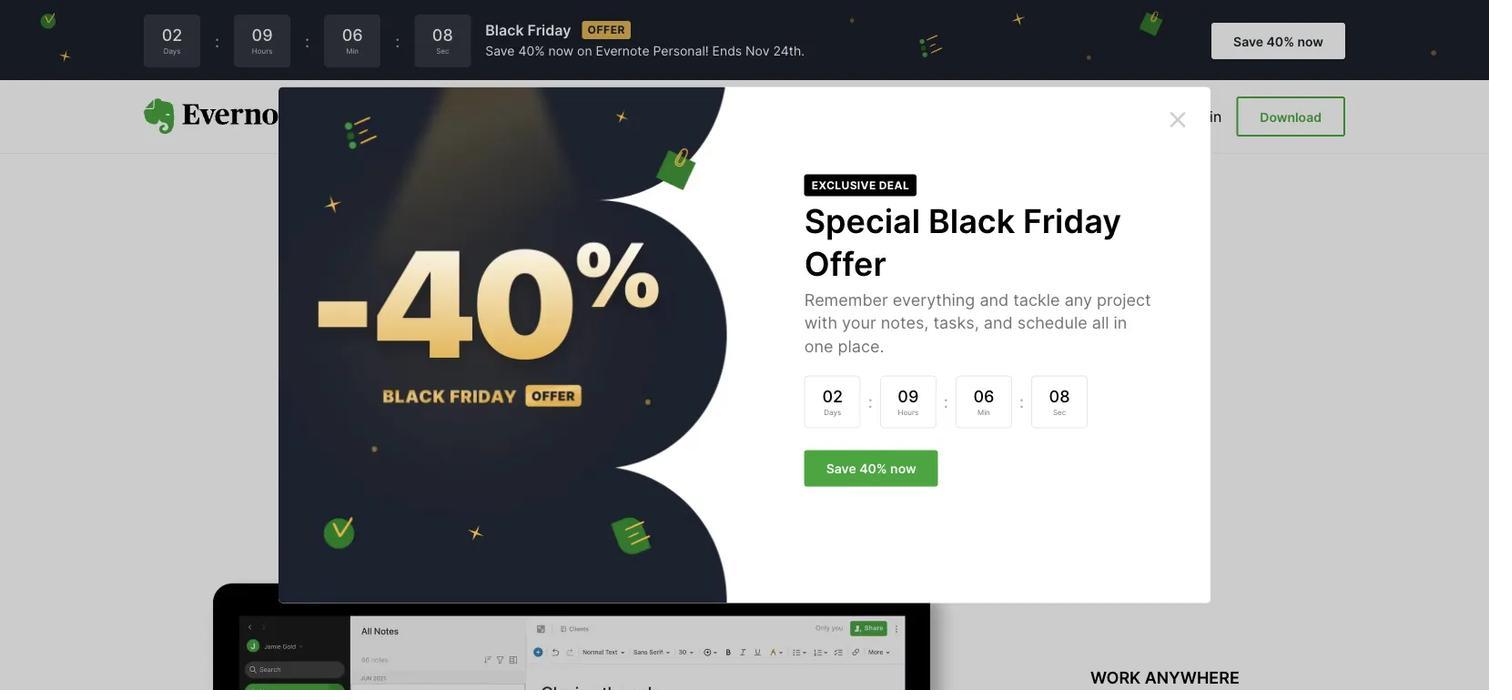 Task type: locate. For each thing, give the bounding box(es) containing it.
evernote right on
[[596, 43, 650, 59]]

all inside remember everything and tackle any project with your notes, tasks, and schedule all in one place.
[[715, 312, 738, 339]]

tasks,
[[1012, 282, 1073, 308], [934, 313, 980, 333]]

save 40% now link for special black friday offer
[[805, 450, 939, 487]]

1 vertical spatial 06
[[974, 386, 995, 406]]

0 vertical spatial 09
[[252, 25, 273, 45]]

0 vertical spatial offer
[[588, 23, 626, 36]]

1 horizontal spatial project
[[1097, 290, 1152, 310]]

0 horizontal spatial everything
[[490, 282, 599, 308]]

any inside remember everything and tackle any project with your notes, tasks, and schedule all in one place.
[[719, 282, 756, 308]]

1 horizontal spatial tackle
[[1014, 290, 1061, 310]]

1 vertical spatial 09
[[898, 386, 919, 406]]

log in link
[[1181, 107, 1222, 125], [815, 438, 856, 456]]

exclusive
[[812, 178, 877, 192]]

all
[[715, 312, 738, 339], [1093, 313, 1110, 333]]

1 horizontal spatial 02 days
[[823, 386, 843, 416]]

08
[[432, 25, 453, 45], [1050, 386, 1071, 406]]

0 horizontal spatial evernote
[[369, 109, 440, 125]]

0 horizontal spatial schedule
[[615, 312, 709, 339]]

black
[[486, 21, 524, 39], [929, 201, 1016, 241]]

log in link right help
[[1181, 107, 1222, 125]]

project
[[762, 282, 834, 308], [1097, 290, 1152, 310]]

anywhere
[[1145, 668, 1240, 688]]

1 vertical spatial min
[[978, 407, 991, 416]]

evernote
[[596, 43, 650, 59], [369, 109, 440, 125]]

with
[[840, 282, 884, 308], [805, 313, 838, 333]]

0 vertical spatial black
[[486, 21, 524, 39]]

save 40% now link
[[1212, 23, 1346, 59], [805, 450, 939, 487]]

1 horizontal spatial 06
[[974, 386, 995, 406]]

black friday offer image image
[[279, 87, 732, 604]]

in up for
[[744, 312, 762, 339]]

remember down organize at top
[[805, 290, 889, 310]]

everything inside remember everything and tackle any project with your notes, tasks, and schedule all in one place.
[[490, 282, 599, 308]]

1 horizontal spatial tasks,
[[1012, 282, 1073, 308]]

friday inside special black friday offer remember everything and tackle any project with your notes, tasks, and schedule all in one place.
[[1024, 201, 1122, 241]]

1 vertical spatial tasks,
[[934, 313, 980, 333]]

1 vertical spatial evernote
[[369, 109, 440, 125]]

0 horizontal spatial project
[[762, 282, 834, 308]]

evernote right the why
[[369, 109, 440, 125]]

0 horizontal spatial 02 days
[[162, 25, 182, 55]]

offer down special
[[805, 244, 887, 283]]

1 vertical spatial sec
[[1054, 407, 1067, 416]]

1 vertical spatial 02
[[823, 386, 843, 406]]

any
[[719, 282, 756, 308], [1065, 290, 1093, 310]]

offer inside special black friday offer remember everything and tackle any project with your notes, tasks, and schedule all in one place.
[[805, 244, 887, 283]]

02
[[162, 25, 182, 45], [823, 386, 843, 406]]

in inside special black friday offer remember everything and tackle any project with your notes, tasks, and schedule all in one place.
[[1114, 313, 1128, 333]]

nov
[[746, 43, 770, 59]]

0 vertical spatial with
[[840, 282, 884, 308]]

remember
[[372, 282, 483, 308], [805, 290, 889, 310]]

0 horizontal spatial black
[[486, 21, 524, 39]]

0 horizontal spatial with
[[805, 313, 838, 333]]

1 horizontal spatial save 40% now link
[[1212, 23, 1346, 59]]

0 vertical spatial 08 sec
[[432, 25, 453, 55]]

09
[[252, 25, 273, 45], [898, 386, 919, 406]]

log right account? at the right
[[815, 438, 840, 456]]

download
[[1261, 109, 1322, 125]]

1 horizontal spatial schedule
[[1018, 313, 1088, 333]]

08 sec
[[432, 25, 453, 55], [1050, 386, 1071, 416]]

1 horizontal spatial 02
[[823, 386, 843, 406]]

all inside special black friday offer remember everything and tackle any project with your notes, tasks, and schedule all in one place.
[[1093, 313, 1110, 333]]

1 horizontal spatial 09 hours
[[898, 386, 919, 416]]

sign
[[691, 391, 722, 409]]

0 horizontal spatial 08
[[432, 25, 453, 45]]

1 vertical spatial save 40% now
[[827, 461, 917, 477]]

0 vertical spatial 06
[[342, 25, 363, 45]]

days up evernote logo
[[164, 46, 181, 55]]

0 horizontal spatial log
[[815, 438, 840, 456]]

0 horizontal spatial tackle
[[650, 282, 713, 308]]

one
[[768, 312, 807, 339], [805, 336, 834, 356]]

0 vertical spatial 06 min
[[342, 25, 363, 55]]

notes,
[[942, 282, 1006, 308], [881, 313, 929, 333]]

remember inside special black friday offer remember everything and tackle any project with your notes, tasks, and schedule all in one place.
[[805, 290, 889, 310]]

your
[[477, 204, 585, 265], [965, 204, 1073, 265], [890, 282, 936, 308], [842, 313, 877, 333]]

1 horizontal spatial min
[[978, 407, 991, 416]]

special black friday offer remember everything and tackle any project with your notes, tasks, and schedule all in one place.
[[805, 201, 1152, 356]]

1 horizontal spatial save
[[827, 461, 857, 477]]

0 vertical spatial log
[[1181, 107, 1206, 125]]

why
[[333, 109, 366, 125]]

1 horizontal spatial any
[[1065, 290, 1093, 310]]

schedule inside special black friday offer remember everything and tackle any project with your notes, tasks, and schedule all in one place.
[[1018, 313, 1088, 333]]

2 horizontal spatial 40%
[[1267, 34, 1295, 49]]

1 horizontal spatial friday
[[1024, 201, 1122, 241]]

any down tame your work, organize your life
[[719, 282, 756, 308]]

0 vertical spatial 09 hours
[[252, 25, 273, 55]]

1 horizontal spatial 09
[[898, 386, 919, 406]]

hours
[[252, 46, 273, 55], [898, 407, 919, 416]]

free
[[771, 391, 799, 409]]

offer
[[588, 23, 626, 36], [805, 244, 887, 283]]

tackle
[[650, 282, 713, 308], [1014, 290, 1061, 310]]

save for special black friday offer
[[827, 461, 857, 477]]

06
[[342, 25, 363, 45], [974, 386, 995, 406]]

days right free
[[824, 407, 842, 416]]

2 horizontal spatial save
[[1234, 34, 1264, 49]]

save
[[1234, 34, 1264, 49], [486, 43, 515, 59], [827, 461, 857, 477]]

1 vertical spatial save 40% now link
[[805, 450, 939, 487]]

1 horizontal spatial notes,
[[942, 282, 1006, 308]]

1 horizontal spatial 06 min
[[974, 386, 995, 416]]

1 horizontal spatial everything
[[893, 290, 976, 310]]

40%
[[1267, 34, 1295, 49], [519, 43, 545, 59], [860, 461, 888, 477]]

any down life
[[1065, 290, 1093, 310]]

offer up on
[[588, 23, 626, 36]]

0 horizontal spatial offer
[[588, 23, 626, 36]]

0 horizontal spatial any
[[719, 282, 756, 308]]

0 vertical spatial days
[[164, 46, 181, 55]]

an
[[727, 438, 744, 456]]

everything
[[490, 282, 599, 308], [893, 290, 976, 310]]

0 vertical spatial sec
[[436, 46, 449, 55]]

1 horizontal spatial save 40% now
[[1234, 34, 1324, 49]]

save 40% now for :
[[1234, 34, 1324, 49]]

min
[[346, 46, 359, 55], [978, 407, 991, 416]]

0 vertical spatial hours
[[252, 46, 273, 55]]

1 horizontal spatial 08
[[1050, 386, 1071, 406]]

0 horizontal spatial tasks,
[[934, 313, 980, 333]]

features button
[[462, 108, 549, 125]]

now for special black friday offer
[[891, 461, 917, 477]]

1 horizontal spatial log in link
[[1181, 107, 1222, 125]]

1 horizontal spatial 08 sec
[[1050, 386, 1071, 416]]

02 days
[[162, 25, 182, 55], [823, 386, 843, 416]]

0 vertical spatial 02 days
[[162, 25, 182, 55]]

project down organize at top
[[762, 282, 834, 308]]

in down life
[[1114, 313, 1128, 333]]

1 vertical spatial with
[[805, 313, 838, 333]]

friday
[[528, 21, 571, 39], [1024, 201, 1122, 241]]

evernote ui on desktop and mobile image
[[144, 574, 1018, 690]]

1 vertical spatial 02 days
[[823, 386, 843, 416]]

0 horizontal spatial 06
[[342, 25, 363, 45]]

1 vertical spatial log
[[815, 438, 840, 456]]

organize
[[743, 204, 953, 265]]

sign up for free link
[[618, 377, 872, 423]]

0 vertical spatial 02
[[162, 25, 182, 45]]

0 vertical spatial log in link
[[1181, 107, 1222, 125]]

sec
[[436, 46, 449, 55], [1054, 407, 1067, 416]]

0 horizontal spatial days
[[164, 46, 181, 55]]

why evernote link
[[333, 107, 440, 125]]

09 hours
[[252, 25, 273, 55], [898, 386, 919, 416]]

log
[[1181, 107, 1206, 125], [815, 438, 840, 456]]

0 horizontal spatial all
[[715, 312, 738, 339]]

schedule
[[615, 312, 709, 339], [1018, 313, 1088, 333]]

1 vertical spatial hours
[[898, 407, 919, 416]]

1 horizontal spatial offer
[[805, 244, 887, 283]]

:
[[215, 31, 220, 51], [305, 31, 310, 51], [395, 31, 400, 51], [869, 392, 873, 412], [944, 392, 949, 412], [1020, 392, 1025, 412]]

1 vertical spatial friday
[[1024, 201, 1122, 241]]

0 horizontal spatial notes,
[[881, 313, 929, 333]]

0 horizontal spatial hours
[[252, 46, 273, 55]]

log right help
[[1181, 107, 1206, 125]]

everything inside special black friday offer remember everything and tackle any project with your notes, tasks, and schedule all in one place.
[[893, 290, 976, 310]]

save 40% now
[[1234, 34, 1324, 49], [827, 461, 917, 477]]

days
[[164, 46, 181, 55], [824, 407, 842, 416]]

now
[[1298, 34, 1324, 49], [549, 43, 574, 59], [891, 461, 917, 477]]

0 horizontal spatial save 40% now link
[[805, 450, 939, 487]]

1 horizontal spatial with
[[840, 282, 884, 308]]

remember down tame on the left
[[372, 282, 483, 308]]

1 vertical spatial black
[[929, 201, 1016, 241]]

1 vertical spatial notes,
[[881, 313, 929, 333]]

and
[[606, 282, 644, 308], [1080, 282, 1118, 308], [980, 290, 1009, 310], [984, 313, 1013, 333]]

0 horizontal spatial 09
[[252, 25, 273, 45]]

0 vertical spatial min
[[346, 46, 359, 55]]

0 horizontal spatial 09 hours
[[252, 25, 273, 55]]

work anywhere
[[1091, 668, 1240, 688]]

06 min
[[342, 25, 363, 55], [974, 386, 995, 416]]

1 horizontal spatial remember
[[805, 290, 889, 310]]

in
[[1210, 107, 1222, 125], [744, 312, 762, 339], [1114, 313, 1128, 333], [844, 438, 856, 456]]

1 horizontal spatial black
[[929, 201, 1016, 241]]

all up up
[[715, 312, 738, 339]]

1 horizontal spatial evernote
[[596, 43, 650, 59]]

black inside special black friday offer remember everything and tackle any project with your notes, tasks, and schedule all in one place.
[[929, 201, 1016, 241]]

0 vertical spatial save 40% now link
[[1212, 23, 1346, 59]]

0 vertical spatial friday
[[528, 21, 571, 39]]

place.
[[813, 312, 874, 339], [838, 336, 885, 356]]

one inside special black friday offer remember everything and tackle any project with your notes, tasks, and schedule all in one place.
[[805, 336, 834, 356]]

0 horizontal spatial 02
[[162, 25, 182, 45]]

log in link right account? at the right
[[815, 438, 856, 456]]

help
[[1138, 107, 1170, 125]]

individuals
[[601, 109, 687, 124]]

0 vertical spatial save 40% now
[[1234, 34, 1324, 49]]

2 horizontal spatial now
[[1298, 34, 1324, 49]]

1 vertical spatial offer
[[805, 244, 887, 283]]

project down life
[[1097, 290, 1152, 310]]

1 vertical spatial log in link
[[815, 438, 856, 456]]

all down life
[[1093, 313, 1110, 333]]



Task type: vqa. For each thing, say whether or not it's contained in the screenshot.
40% related to Special Black Friday Offer
yes



Task type: describe. For each thing, give the bounding box(es) containing it.
evernote inside why evernote link
[[369, 109, 440, 125]]

your inside special black friday offer remember everything and tackle any project with your notes, tasks, and schedule all in one place.
[[842, 313, 877, 333]]

life
[[1086, 204, 1159, 265]]

place. inside special black friday offer remember everything and tackle any project with your notes, tasks, and schedule all in one place.
[[838, 336, 885, 356]]

40% for :
[[1267, 34, 1295, 49]]

0 horizontal spatial friday
[[528, 21, 571, 39]]

tackle inside special black friday offer remember everything and tackle any project with your notes, tasks, and schedule all in one place.
[[1014, 290, 1061, 310]]

already
[[633, 438, 686, 456]]

up
[[726, 391, 744, 409]]

1 horizontal spatial log
[[1181, 107, 1206, 125]]

tame
[[331, 204, 464, 265]]

0 horizontal spatial sec
[[436, 46, 449, 55]]

download link
[[1237, 97, 1346, 137]]

any inside special black friday offer remember everything and tackle any project with your notes, tasks, and schedule all in one place.
[[1065, 290, 1093, 310]]

24th.
[[774, 43, 805, 59]]

ends
[[713, 43, 742, 59]]

sign up for free
[[691, 391, 799, 409]]

0 horizontal spatial now
[[549, 43, 574, 59]]

exclusive deal
[[812, 178, 910, 192]]

log in
[[1181, 107, 1222, 125]]

tasks, inside remember everything and tackle any project with your notes, tasks, and schedule all in one place.
[[1012, 282, 1073, 308]]

1 vertical spatial 08
[[1050, 386, 1071, 406]]

your inside remember everything and tackle any project with your notes, tasks, and schedule all in one place.
[[890, 282, 936, 308]]

40% for special black friday offer
[[860, 461, 888, 477]]

with inside remember everything and tackle any project with your notes, tasks, and schedule all in one place.
[[840, 282, 884, 308]]

place. inside remember everything and tackle any project with your notes, tasks, and schedule all in one place.
[[813, 312, 874, 339]]

with inside special black friday offer remember everything and tackle any project with your notes, tasks, and schedule all in one place.
[[805, 313, 838, 333]]

tasks, inside special black friday offer remember everything and tackle any project with your notes, tasks, and schedule all in one place.
[[934, 313, 980, 333]]

deal
[[880, 178, 910, 192]]

remember inside remember everything and tackle any project with your notes, tasks, and schedule all in one place.
[[372, 282, 483, 308]]

remember everything and tackle any project with your notes, tasks, and schedule all in one place.
[[372, 282, 1118, 339]]

save 40% now link for :
[[1212, 23, 1346, 59]]

features
[[462, 109, 531, 124]]

personal!
[[653, 43, 709, 59]]

1 vertical spatial 06 min
[[974, 386, 995, 416]]

for individuals button
[[571, 108, 705, 125]]

0 horizontal spatial 08 sec
[[432, 25, 453, 55]]

save 40% now on evernote personal! ends nov 24th.
[[486, 43, 805, 59]]

one inside remember everything and tackle any project with your notes, tasks, and schedule all in one place.
[[768, 312, 807, 339]]

tackle inside remember everything and tackle any project with your notes, tasks, and schedule all in one place.
[[650, 282, 713, 308]]

now for :
[[1298, 34, 1324, 49]]

have
[[690, 438, 723, 456]]

1 vertical spatial days
[[824, 407, 842, 416]]

tame your work, organize your life
[[331, 204, 1159, 265]]

project inside remember everything and tackle any project with your notes, tasks, and schedule all in one place.
[[762, 282, 834, 308]]

schedule inside remember everything and tackle any project with your notes, tasks, and schedule all in one place.
[[615, 312, 709, 339]]

0 vertical spatial 08
[[432, 25, 453, 45]]

save for :
[[1234, 34, 1264, 49]]

on
[[577, 43, 593, 59]]

black friday
[[486, 21, 571, 39]]

1 vertical spatial 09 hours
[[898, 386, 919, 416]]

1 horizontal spatial sec
[[1054, 407, 1067, 416]]

in right help
[[1210, 107, 1222, 125]]

1 horizontal spatial hours
[[898, 407, 919, 416]]

for
[[571, 109, 598, 124]]

notes, inside remember everything and tackle any project with your notes, tasks, and schedule all in one place.
[[942, 282, 1006, 308]]

0 horizontal spatial log in link
[[815, 438, 856, 456]]

for individuals
[[571, 109, 687, 124]]

for
[[747, 391, 767, 409]]

0 vertical spatial evernote
[[596, 43, 650, 59]]

in inside remember everything and tackle any project with your notes, tasks, and schedule all in one place.
[[744, 312, 762, 339]]

in right account? at the right
[[844, 438, 856, 456]]

notes, inside special black friday offer remember everything and tackle any project with your notes, tasks, and schedule all in one place.
[[881, 313, 929, 333]]

already have an account? log in
[[633, 438, 856, 456]]

save 40% now for special black friday offer
[[827, 461, 917, 477]]

project inside special black friday offer remember everything and tackle any project with your notes, tasks, and schedule all in one place.
[[1097, 290, 1152, 310]]

0 horizontal spatial 40%
[[519, 43, 545, 59]]

why evernote
[[333, 109, 440, 125]]

special
[[805, 201, 921, 241]]

evernote logo image
[[144, 98, 304, 135]]

1 vertical spatial 08 sec
[[1050, 386, 1071, 416]]

account?
[[748, 438, 811, 456]]

work,
[[597, 204, 731, 265]]

work
[[1091, 668, 1141, 688]]

0 horizontal spatial save
[[486, 43, 515, 59]]



